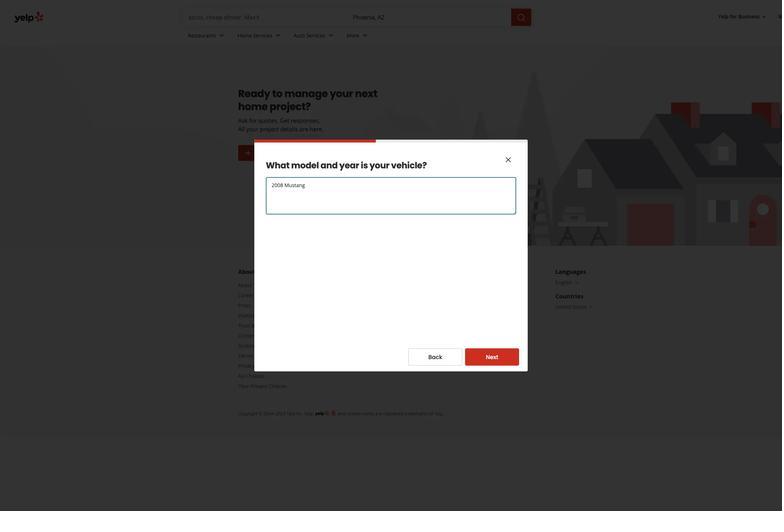 Task type: vqa. For each thing, say whether or not it's contained in the screenshot.
fries
no



Task type: locate. For each thing, give the bounding box(es) containing it.
your left next
[[330, 87, 353, 101]]

home services link
[[232, 26, 288, 47]]

choices down policy
[[269, 383, 287, 390]]

privacy down the "ad choices" link on the left bottom
[[251, 383, 267, 390]]

0 horizontal spatial services
[[253, 32, 272, 39]]

yelp burst image
[[331, 410, 337, 416]]

1 24 chevron down v2 image from the left
[[218, 31, 226, 40]]

1 horizontal spatial 24 chevron down v2 image
[[361, 31, 370, 40]]

stories
[[492, 342, 508, 349]]

year
[[340, 159, 359, 171]]

get right 24 add v2 image
[[256, 149, 266, 157]]

24 chevron down v2 image inside home services link
[[274, 31, 282, 40]]

inc.
[[296, 411, 304, 417]]

0 horizontal spatial choices
[[246, 373, 264, 379]]

24 chevron down v2 image right restaurants
[[218, 31, 226, 40]]

privacy
[[238, 363, 255, 369], [251, 383, 267, 390]]

your
[[330, 87, 353, 101], [246, 125, 259, 133], [370, 159, 390, 171]]

what
[[266, 159, 290, 171]]

0 horizontal spatial are
[[300, 125, 308, 133]]

your privacy choices link
[[238, 383, 287, 390]]

0 horizontal spatial 24 chevron down v2 image
[[274, 31, 282, 40]]

1 horizontal spatial get
[[280, 117, 290, 125]]

1 horizontal spatial your
[[330, 87, 353, 101]]

2 24 chevron down v2 image from the left
[[327, 31, 336, 40]]

for right ask
[[249, 117, 257, 125]]

24 chevron down v2 image for home services
[[274, 31, 282, 40]]

trust
[[238, 322, 250, 329]]

None search field
[[183, 9, 533, 26]]

1 horizontal spatial choices
[[269, 383, 287, 390]]

services for auto services
[[306, 32, 325, 39]]

about up careers link
[[238, 282, 253, 289]]

0 vertical spatial choices
[[246, 373, 264, 379]]

choices down privacy policy link
[[246, 373, 264, 379]]

your inside tab panel
[[370, 159, 390, 171]]

investor relations link
[[238, 312, 280, 319]]

24 chevron down v2 image
[[218, 31, 226, 40], [327, 31, 336, 40]]

1 vertical spatial your
[[246, 125, 259, 133]]

responses.
[[291, 117, 320, 125]]

about up the about yelp link
[[238, 268, 256, 276]]

get
[[280, 117, 290, 125], [256, 149, 266, 157]]

24 chevron down v2 image for more
[[361, 31, 370, 40]]

24 chevron down v2 image for restaurants
[[218, 31, 226, 40]]

yelp for business
[[719, 13, 760, 20]]

vehicle?
[[391, 159, 427, 171]]

services right "auto"
[[306, 32, 325, 39]]

24 chevron down v2 image left "auto"
[[274, 31, 282, 40]]

of up privacy policy link
[[254, 352, 259, 359]]

24 chevron down v2 image inside restaurants link
[[218, 31, 226, 40]]

business success stories link
[[450, 342, 508, 349]]

your right is
[[370, 159, 390, 171]]

1 vertical spatial are
[[376, 411, 382, 417]]

about
[[238, 268, 256, 276], [238, 282, 253, 289]]

0 vertical spatial privacy
[[238, 363, 255, 369]]

24 chevron down v2 image right auto services
[[327, 31, 336, 40]]

2 about from the top
[[238, 282, 253, 289]]

0 vertical spatial of
[[254, 352, 259, 359]]

privacy policy link
[[238, 363, 270, 369]]

24 chevron down v2 image
[[274, 31, 282, 40], [361, 31, 370, 40]]

2004–2023
[[264, 411, 286, 417]]

1 horizontal spatial services
[[306, 32, 325, 39]]

what model and year is your vehicle? tab panel
[[266, 154, 517, 223]]

and
[[321, 159, 338, 171], [338, 411, 346, 417]]

for
[[731, 13, 738, 20], [249, 117, 257, 125], [473, 363, 480, 369]]

business up the business support link
[[450, 342, 471, 349]]

0 horizontal spatial your
[[246, 125, 259, 133]]

privacy down terms
[[238, 363, 255, 369]]

1 services from the left
[[253, 32, 272, 39]]

business
[[739, 13, 760, 20], [450, 342, 471, 349], [450, 352, 471, 359], [481, 363, 502, 369]]

1 vertical spatial for
[[249, 117, 257, 125]]

1 24 chevron down v2 image from the left
[[274, 31, 282, 40]]

2 horizontal spatial your
[[370, 159, 390, 171]]

auto services link
[[288, 26, 341, 47]]

get up details
[[280, 117, 290, 125]]

0 vertical spatial for
[[731, 13, 738, 20]]

yelp inside about yelp careers press investor relations trust & safety content guidelines accessibility statement terms of service privacy policy ad choices your privacy choices
[[254, 282, 264, 289]]

24 chevron down v2 image for auto services
[[327, 31, 336, 40]]

and right yelp burst image
[[338, 411, 346, 417]]

2 services from the left
[[306, 32, 325, 39]]

2 vertical spatial your
[[370, 159, 390, 171]]

0 vertical spatial are
[[300, 125, 308, 133]]

careers
[[238, 292, 257, 299]]

0 vertical spatial and
[[321, 159, 338, 171]]

business inside button
[[739, 13, 760, 20]]

yelp blog for business link
[[450, 363, 502, 369]]

details
[[280, 125, 298, 133]]

1 horizontal spatial 24 chevron down v2 image
[[327, 31, 336, 40]]

0 horizontal spatial get
[[256, 149, 266, 157]]

0 vertical spatial get
[[280, 117, 290, 125]]

and left "year"
[[321, 159, 338, 171]]

0 horizontal spatial 24 chevron down v2 image
[[218, 31, 226, 40]]

for inside button
[[731, 13, 738, 20]]

next button
[[466, 349, 520, 366]]

yelp inside button
[[719, 13, 729, 20]]

are right marks
[[376, 411, 382, 417]]

countries
[[556, 292, 584, 300]]

relations
[[259, 312, 280, 319]]

business left 16 chevron down v2 icon
[[739, 13, 760, 20]]

get inside "button"
[[256, 149, 266, 157]]

1 vertical spatial of
[[429, 411, 434, 417]]

business support link
[[450, 352, 491, 359]]

yelp logo image
[[315, 410, 329, 417]]

restaurants
[[188, 32, 216, 39]]

for left 16 chevron down v2 icon
[[731, 13, 738, 20]]

support
[[472, 352, 491, 359]]

copyright © 2004–2023 yelp inc. yelp,
[[238, 411, 314, 417]]

success
[[472, 342, 490, 349]]

yelp for business button
[[716, 10, 770, 23]]

of left yelp.
[[429, 411, 434, 417]]

are
[[300, 125, 308, 133], [376, 411, 382, 417]]

content guidelines link
[[238, 332, 283, 339]]

1 about from the top
[[238, 268, 256, 276]]

1 horizontal spatial for
[[473, 363, 480, 369]]

content
[[238, 332, 257, 339]]

24 chevron down v2 image right more
[[361, 31, 370, 40]]

safety
[[257, 322, 271, 329]]

24 chevron down v2 image inside auto services link
[[327, 31, 336, 40]]

next
[[486, 353, 499, 361]]

business down next
[[481, 363, 502, 369]]

services right home at the top left of page
[[253, 32, 272, 39]]

0 horizontal spatial for
[[249, 117, 257, 125]]

yelp
[[719, 13, 729, 20], [254, 282, 264, 289], [450, 363, 460, 369], [287, 411, 295, 417]]

terms
[[238, 352, 253, 359]]

services
[[253, 32, 272, 39], [306, 32, 325, 39]]

get quotes button
[[238, 145, 292, 161]]

service
[[260, 352, 277, 359]]

1 vertical spatial about
[[238, 282, 253, 289]]

services for home services
[[253, 32, 272, 39]]

search image
[[517, 13, 526, 22]]

about inside about yelp careers press investor relations trust & safety content guidelines accessibility statement terms of service privacy policy ad choices your privacy choices
[[238, 282, 253, 289]]

2 24 chevron down v2 image from the left
[[361, 31, 370, 40]]

are inside ready to manage your next home project? ask for quotes. get responses. all your project details are here.
[[300, 125, 308, 133]]

back
[[429, 353, 443, 361]]

of inside about yelp careers press investor relations trust & safety content guidelines accessibility statement terms of service privacy policy ad choices your privacy choices
[[254, 352, 259, 359]]

2 horizontal spatial for
[[731, 13, 738, 20]]

model
[[291, 159, 319, 171]]

1 vertical spatial choices
[[269, 383, 287, 390]]

home
[[238, 100, 268, 114]]

your right all
[[246, 125, 259, 133]]

are down the responses.
[[300, 125, 308, 133]]

1 vertical spatial get
[[256, 149, 266, 157]]

16 chevron down v2 image
[[762, 14, 768, 20]]

0 horizontal spatial of
[[254, 352, 259, 359]]

2 vertical spatial for
[[473, 363, 480, 369]]

press
[[238, 302, 251, 309]]

0 vertical spatial about
[[238, 268, 256, 276]]

24 chevron down v2 image inside the more link
[[361, 31, 370, 40]]

trust & safety link
[[238, 322, 271, 329]]

for right blog
[[473, 363, 480, 369]]



Task type: describe. For each thing, give the bounding box(es) containing it.
business categories element
[[182, 26, 783, 47]]

ask
[[238, 117, 248, 125]]

copyright
[[238, 411, 258, 417]]

your
[[238, 383, 249, 390]]

&
[[252, 322, 255, 329]]

about for about
[[238, 268, 256, 276]]

restaurants link
[[182, 26, 232, 47]]

quotes
[[267, 149, 287, 157]]

accessibility statement link
[[238, 342, 292, 349]]

for inside ready to manage your next home project? ask for quotes. get responses. all your project details are here.
[[249, 117, 257, 125]]

to
[[272, 87, 283, 101]]

auto
[[294, 32, 305, 39]]

blog
[[461, 363, 472, 369]]

all
[[238, 125, 245, 133]]

home
[[238, 32, 252, 39]]

project?
[[270, 100, 311, 114]]

guidelines
[[258, 332, 283, 339]]

marks
[[362, 411, 375, 417]]

statement
[[268, 342, 292, 349]]

0 vertical spatial your
[[330, 87, 353, 101]]

next
[[355, 87, 378, 101]]

more link
[[341, 26, 375, 47]]

manage
[[285, 87, 328, 101]]

yelp inside "business success stories business support yelp blog for business"
[[450, 363, 460, 369]]

here.
[[310, 125, 324, 133]]

close image
[[504, 155, 513, 164]]

ready to manage your next home project? ask for quotes. get responses. all your project details are here.
[[238, 87, 378, 133]]

accessibility
[[238, 342, 266, 349]]

business success stories business support yelp blog for business
[[450, 342, 508, 369]]

1 vertical spatial privacy
[[251, 383, 267, 390]]

registered
[[383, 411, 404, 417]]

user actions element
[[713, 10, 783, 24]]

,
[[329, 411, 331, 417]]

trademarks
[[405, 411, 428, 417]]

back button
[[409, 349, 463, 366]]

yelp,
[[305, 411, 314, 417]]

get quotes
[[256, 149, 287, 157]]

quotes.
[[259, 117, 279, 125]]

1 vertical spatial and
[[338, 411, 346, 417]]

investor
[[238, 312, 257, 319]]

for inside "business success stories business support yelp blog for business"
[[473, 363, 480, 369]]

about yelp careers press investor relations trust & safety content guidelines accessibility statement terms of service privacy policy ad choices your privacy choices
[[238, 282, 292, 390]]

©
[[259, 411, 263, 417]]

yelp.
[[435, 411, 444, 417]]

auto services
[[294, 32, 325, 39]]

ad
[[238, 373, 245, 379]]

about for about yelp careers press investor relations trust & safety content guidelines accessibility statement terms of service privacy policy ad choices your privacy choices
[[238, 282, 253, 289]]

terms of service link
[[238, 352, 277, 359]]

get inside ready to manage your next home project? ask for quotes. get responses. all your project details are here.
[[280, 117, 290, 125]]

1 horizontal spatial are
[[376, 411, 382, 417]]

ad choices link
[[238, 373, 264, 379]]

related
[[347, 411, 361, 417]]

languages
[[556, 268, 586, 276]]

more
[[347, 32, 360, 39]]

project
[[260, 125, 279, 133]]

and related marks are registered trademarks of yelp.
[[337, 411, 444, 417]]

progress progress bar
[[255, 140, 528, 143]]

home services
[[238, 32, 272, 39]]

is
[[361, 159, 368, 171]]

What model and year is your vehicle? text field
[[266, 177, 517, 215]]

and inside tab panel
[[321, 159, 338, 171]]

policy
[[256, 363, 270, 369]]

press link
[[238, 302, 251, 309]]

careers link
[[238, 292, 257, 299]]

ready
[[238, 87, 270, 101]]

about yelp link
[[238, 282, 264, 289]]

business up blog
[[450, 352, 471, 359]]

1 horizontal spatial of
[[429, 411, 434, 417]]

what model and year is your vehicle? dialog
[[0, 0, 783, 511]]

what model and year is your vehicle?
[[266, 159, 427, 171]]

24 add v2 image
[[244, 149, 253, 157]]



